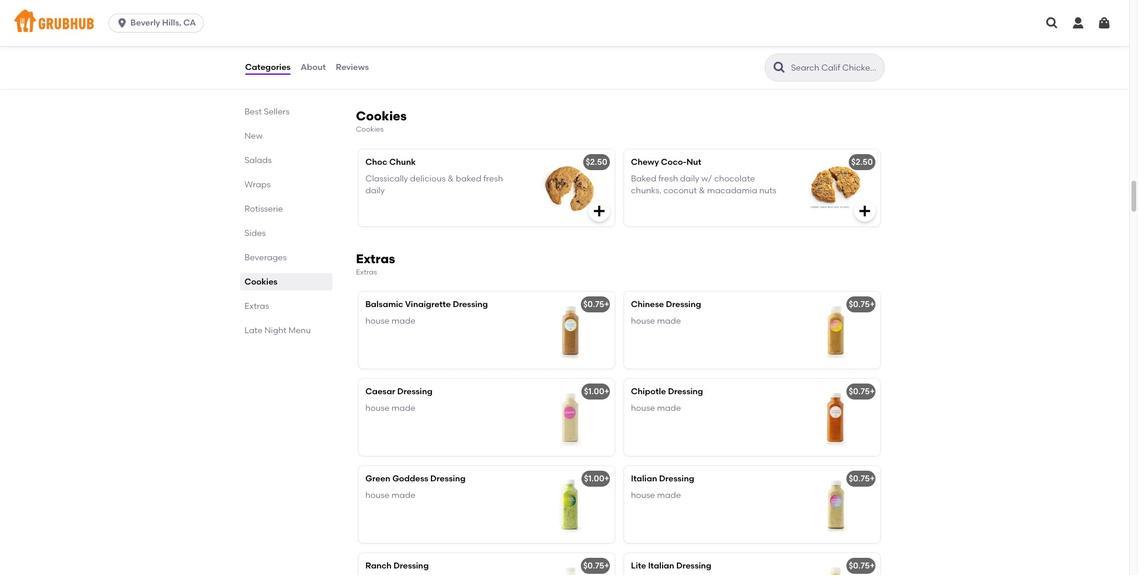 Task type: describe. For each thing, give the bounding box(es) containing it.
$0.75 for chinese dressing
[[849, 299, 870, 310]]

delicious
[[410, 174, 446, 184]]

italian dressing
[[631, 474, 694, 484]]

ranch dressing
[[366, 561, 429, 571]]

chinese dressing
[[631, 299, 701, 310]]

best
[[245, 107, 262, 117]]

balsamic
[[366, 299, 403, 310]]

green
[[366, 474, 390, 484]]

+ for italian dressing
[[870, 474, 875, 484]]

ca
[[183, 18, 196, 28]]

chinese
[[631, 299, 664, 310]]

vinaigrette
[[405, 299, 451, 310]]

bottled water image
[[791, 7, 880, 84]]

cookies for cookies cookies
[[356, 109, 407, 124]]

lite italian dressing
[[631, 561, 712, 571]]

$1.00 for italian
[[584, 474, 604, 484]]

beverages
[[245, 253, 287, 263]]

ranch
[[366, 561, 392, 571]]

$1.00 for chipotle
[[584, 387, 604, 397]]

main navigation navigation
[[0, 0, 1129, 46]]

classically delicious & baked fresh daily
[[366, 174, 503, 196]]

caesar
[[366, 387, 395, 397]]

balsamic vinaigrette dressing image
[[526, 292, 615, 369]]

made for chinese
[[657, 316, 681, 326]]

house for green
[[366, 491, 390, 501]]

house for chinese
[[631, 316, 655, 326]]

hills,
[[162, 18, 181, 28]]

daily inside classically delicious & baked fresh daily
[[366, 186, 385, 196]]

extras for extras extras
[[356, 251, 395, 266]]

goddess
[[392, 474, 428, 484]]

nuts
[[759, 186, 777, 196]]

classically
[[366, 174, 408, 184]]

search icon image
[[772, 60, 786, 75]]

w/
[[701, 174, 712, 184]]

& inside baked fresh daily w/ chocolate chunks, coconut & macadamia nuts
[[699, 186, 705, 196]]

+ for chipotle dressing
[[870, 387, 875, 397]]

house made for green
[[366, 491, 416, 501]]

$2.50 for baked fresh daily w/ chocolate chunks, coconut & macadamia nuts
[[851, 157, 873, 167]]

$0.75 + for balsamic vinaigrette dressing
[[583, 299, 609, 310]]

salads
[[245, 155, 272, 165]]

cookies cookies
[[356, 109, 407, 134]]

sellers
[[264, 107, 290, 117]]

chunks,
[[631, 186, 662, 196]]

new
[[245, 131, 263, 141]]

Search Calif Chicken Cafe - Beverly Grove search field
[[790, 62, 881, 74]]

coconut
[[664, 186, 697, 196]]

wraps
[[245, 180, 271, 190]]

house made for balsamic
[[366, 316, 416, 326]]

choc chunk
[[366, 157, 416, 167]]

made for balsamic
[[392, 316, 416, 326]]

beverly hills, ca button
[[109, 14, 208, 33]]

lite
[[631, 561, 646, 571]]

12oz
[[366, 31, 382, 41]]

baked
[[631, 174, 657, 184]]

about button
[[300, 46, 326, 89]]

$0.75 for chipotle dressing
[[849, 387, 870, 397]]

$0.75 for balsamic vinaigrette dressing
[[583, 299, 604, 310]]

caesar dressing
[[366, 387, 433, 397]]

reviews button
[[335, 46, 370, 89]]

+ for green goddess dressing
[[604, 474, 609, 484]]

chewy coco-nut image
[[791, 149, 880, 226]]

chipotle dressing image
[[791, 379, 880, 456]]

choc chunk image
[[526, 149, 615, 226]]

house for italian
[[631, 491, 655, 501]]

0 vertical spatial italian
[[631, 474, 657, 484]]

16.9oz
[[631, 31, 654, 41]]

sides
[[245, 228, 266, 238]]

house made for chipotle
[[631, 403, 681, 413]]

chipotle dressing
[[631, 387, 703, 397]]

choc
[[366, 157, 387, 167]]

made for italian
[[657, 491, 681, 501]]

fresh inside baked fresh daily w/ chocolate chunks, coconut & macadamia nuts
[[659, 174, 678, 184]]

categories
[[245, 62, 291, 72]]

house made for chinese
[[631, 316, 681, 326]]

12oz can
[[366, 31, 401, 41]]

daily inside baked fresh daily w/ chocolate chunks, coconut & macadamia nuts
[[680, 174, 700, 184]]



Task type: vqa. For each thing, say whether or not it's contained in the screenshot.
The House Made associated with Italian
yes



Task type: locate. For each thing, give the bounding box(es) containing it.
$0.75 +
[[583, 299, 609, 310], [849, 299, 875, 310], [849, 387, 875, 397], [849, 474, 875, 484], [583, 561, 609, 571], [849, 561, 875, 571]]

house for chipotle
[[631, 403, 655, 413]]

12oz can button
[[358, 7, 615, 84]]

cookies inside cookies cookies
[[356, 125, 384, 134]]

daily
[[680, 174, 700, 184], [366, 186, 385, 196]]

cookies for cookies
[[245, 277, 278, 287]]

0 vertical spatial $1.00 +
[[584, 387, 609, 397]]

extras extras
[[356, 251, 395, 276]]

house made for caesar
[[366, 403, 416, 413]]

extras for extras
[[245, 301, 269, 311]]

about
[[301, 62, 326, 72]]

baked fresh daily w/ chocolate chunks, coconut & macadamia nuts
[[631, 174, 777, 196]]

green goddess dressing
[[366, 474, 466, 484]]

1 vertical spatial extras
[[356, 268, 377, 276]]

menu
[[289, 325, 311, 336]]

ranch dressing image
[[526, 553, 615, 575]]

chunk
[[389, 157, 416, 167]]

$1.00 + for italian dressing
[[584, 474, 609, 484]]

2 $2.50 from the left
[[851, 157, 873, 167]]

made for green
[[392, 491, 416, 501]]

fresh down chewy coco-nut at the right
[[659, 174, 678, 184]]

$2.50
[[586, 157, 607, 167], [851, 157, 873, 167]]

1 $1.00 + from the top
[[584, 387, 609, 397]]

$0.75
[[583, 299, 604, 310], [849, 299, 870, 310], [849, 387, 870, 397], [849, 474, 870, 484], [583, 561, 604, 571], [849, 561, 870, 571]]

dressing
[[453, 299, 488, 310], [666, 299, 701, 310], [397, 387, 433, 397], [668, 387, 703, 397], [430, 474, 466, 484], [659, 474, 694, 484], [394, 561, 429, 571], [676, 561, 712, 571]]

lite italian dressing image
[[791, 553, 880, 575]]

fresh
[[483, 174, 503, 184], [659, 174, 678, 184]]

made for chipotle
[[657, 403, 681, 413]]

italian
[[631, 474, 657, 484], [648, 561, 674, 571]]

2 fresh from the left
[[659, 174, 678, 184]]

reviews
[[336, 62, 369, 72]]

2 vertical spatial extras
[[245, 301, 269, 311]]

late night menu
[[245, 325, 311, 336]]

0 horizontal spatial daily
[[366, 186, 385, 196]]

fresh right baked
[[483, 174, 503, 184]]

house made down green
[[366, 491, 416, 501]]

italian dressing image
[[791, 466, 880, 543]]

1 horizontal spatial &
[[699, 186, 705, 196]]

baked
[[456, 174, 481, 184]]

1 horizontal spatial fresh
[[659, 174, 678, 184]]

made down balsamic
[[392, 316, 416, 326]]

nut
[[687, 157, 702, 167]]

made
[[392, 316, 416, 326], [657, 316, 681, 326], [392, 403, 416, 413], [657, 403, 681, 413], [392, 491, 416, 501], [657, 491, 681, 501]]

made down goddess
[[392, 491, 416, 501]]

daily up coconut
[[680, 174, 700, 184]]

extras inside extras extras
[[356, 268, 377, 276]]

house for caesar
[[366, 403, 390, 413]]

0 vertical spatial extras
[[356, 251, 395, 266]]

made down italian dressing
[[657, 491, 681, 501]]

chewy
[[631, 157, 659, 167]]

house down italian dressing
[[631, 491, 655, 501]]

house down chinese
[[631, 316, 655, 326]]

1 vertical spatial $1.00 +
[[584, 474, 609, 484]]

chewy coco-nut
[[631, 157, 702, 167]]

+ for chinese dressing
[[870, 299, 875, 310]]

$1.00 + for chipotle dressing
[[584, 387, 609, 397]]

coco-
[[661, 157, 687, 167]]

made for caesar
[[392, 403, 416, 413]]

$0.75 + for chipotle dressing
[[849, 387, 875, 397]]

chipotle
[[631, 387, 666, 397]]

rotisserie
[[245, 204, 283, 214]]

house made down chinese
[[631, 316, 681, 326]]

beverly
[[130, 18, 160, 28]]

svg image
[[1045, 16, 1059, 30], [1097, 16, 1112, 30], [116, 17, 128, 29], [858, 61, 872, 75], [592, 204, 606, 218], [858, 204, 872, 218]]

svg image
[[1071, 16, 1086, 30]]

house for balsamic
[[366, 316, 390, 326]]

house made down caesar dressing
[[366, 403, 416, 413]]

$1.00
[[584, 387, 604, 397], [584, 474, 604, 484]]

daily down classically
[[366, 186, 385, 196]]

made down caesar dressing
[[392, 403, 416, 413]]

0 vertical spatial &
[[448, 174, 454, 184]]

0 horizontal spatial &
[[448, 174, 454, 184]]

& down w/
[[699, 186, 705, 196]]

1 vertical spatial &
[[699, 186, 705, 196]]

0 vertical spatial daily
[[680, 174, 700, 184]]

house made down italian dressing
[[631, 491, 681, 501]]

extras
[[356, 251, 395, 266], [356, 268, 377, 276], [245, 301, 269, 311]]

made down chinese dressing
[[657, 316, 681, 326]]

$2.50 for classically delicious & baked fresh daily
[[586, 157, 607, 167]]

2 vertical spatial cookies
[[245, 277, 278, 287]]

made down chipotle dressing
[[657, 403, 681, 413]]

0 vertical spatial $1.00
[[584, 387, 604, 397]]

categories button
[[245, 46, 291, 89]]

house made down balsamic
[[366, 316, 416, 326]]

0 vertical spatial cookies
[[356, 109, 407, 124]]

balsamic vinaigrette dressing
[[366, 299, 488, 310]]

house made
[[366, 316, 416, 326], [631, 316, 681, 326], [366, 403, 416, 413], [631, 403, 681, 413], [366, 491, 416, 501], [631, 491, 681, 501]]

house down chipotle
[[631, 403, 655, 413]]

2 $1.00 from the top
[[584, 474, 604, 484]]

chocolate
[[714, 174, 755, 184]]

house made down chipotle
[[631, 403, 681, 413]]

night
[[265, 325, 287, 336]]

0 horizontal spatial $2.50
[[586, 157, 607, 167]]

fresh inside classically delicious & baked fresh daily
[[483, 174, 503, 184]]

$0.75 + for italian dressing
[[849, 474, 875, 484]]

1 horizontal spatial daily
[[680, 174, 700, 184]]

&
[[448, 174, 454, 184], [699, 186, 705, 196]]

+ for balsamic vinaigrette dressing
[[604, 299, 609, 310]]

house down green
[[366, 491, 390, 501]]

best sellers
[[245, 107, 290, 117]]

0 horizontal spatial fresh
[[483, 174, 503, 184]]

1 vertical spatial italian
[[648, 561, 674, 571]]

1 vertical spatial cookies
[[356, 125, 384, 134]]

16.9oz button
[[624, 7, 880, 84]]

house
[[366, 316, 390, 326], [631, 316, 655, 326], [366, 403, 390, 413], [631, 403, 655, 413], [366, 491, 390, 501], [631, 491, 655, 501]]

beverly hills, ca
[[130, 18, 196, 28]]

house down balsamic
[[366, 316, 390, 326]]

1 $2.50 from the left
[[586, 157, 607, 167]]

+ for caesar dressing
[[604, 387, 609, 397]]

caesar dressing image
[[526, 379, 615, 456]]

late
[[245, 325, 263, 336]]

house down caesar
[[366, 403, 390, 413]]

chinese dressing image
[[791, 292, 880, 369]]

$1.00 +
[[584, 387, 609, 397], [584, 474, 609, 484]]

1 horizontal spatial $2.50
[[851, 157, 873, 167]]

1 fresh from the left
[[483, 174, 503, 184]]

$0.75 + for chinese dressing
[[849, 299, 875, 310]]

cookies
[[356, 109, 407, 124], [356, 125, 384, 134], [245, 277, 278, 287]]

2 $1.00 + from the top
[[584, 474, 609, 484]]

1 vertical spatial daily
[[366, 186, 385, 196]]

svg image inside beverly hills, ca "button"
[[116, 17, 128, 29]]

macadamia
[[707, 186, 757, 196]]

1 vertical spatial $1.00
[[584, 474, 604, 484]]

1 $1.00 from the top
[[584, 387, 604, 397]]

green goddess dressing image
[[526, 466, 615, 543]]

can
[[384, 31, 401, 41]]

$0.75 for italian dressing
[[849, 474, 870, 484]]

sprite image
[[526, 7, 615, 84]]

house made for italian
[[631, 491, 681, 501]]

+
[[604, 299, 609, 310], [870, 299, 875, 310], [604, 387, 609, 397], [870, 387, 875, 397], [604, 474, 609, 484], [870, 474, 875, 484], [604, 561, 609, 571], [870, 561, 875, 571]]

& left baked
[[448, 174, 454, 184]]

& inside classically delicious & baked fresh daily
[[448, 174, 454, 184]]



